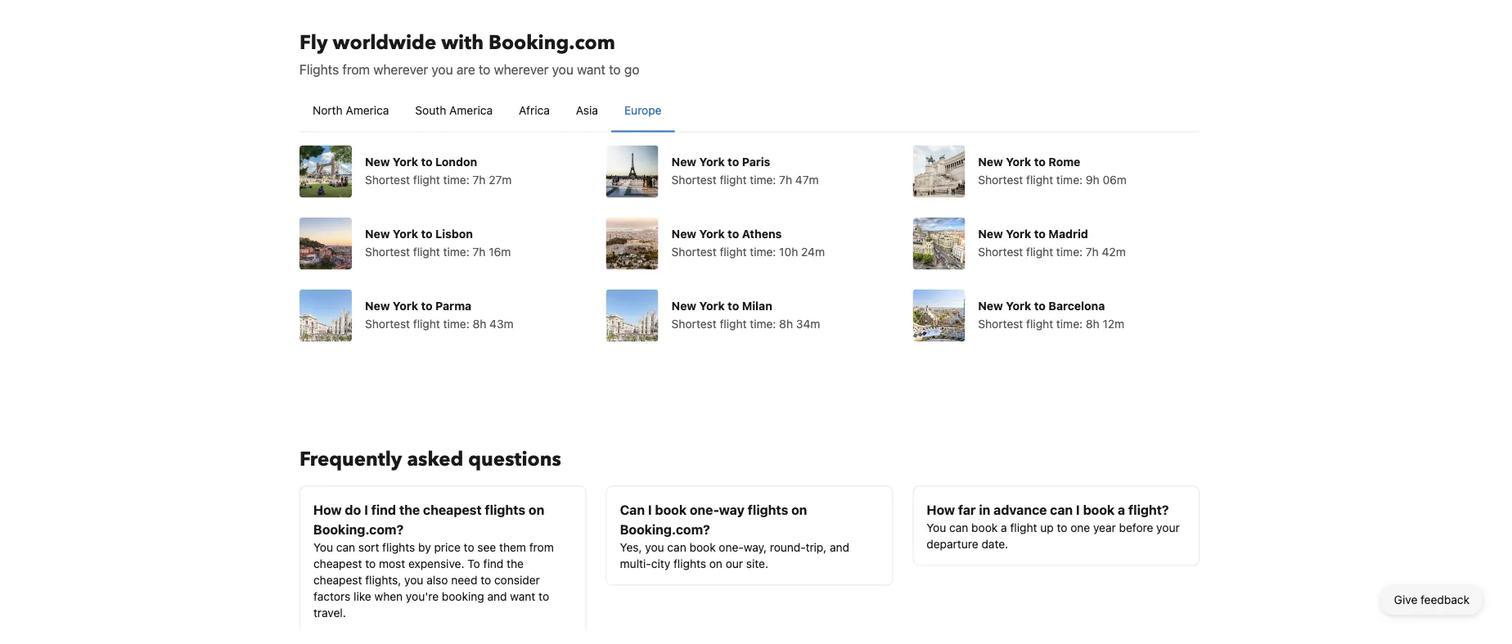 Task type: locate. For each thing, give the bounding box(es) containing it.
can
[[620, 502, 645, 517]]

athens
[[742, 227, 782, 240]]

time: down parma
[[443, 317, 470, 330]]

can up up
[[1050, 502, 1073, 517]]

2 vertical spatial cheapest
[[313, 573, 362, 586]]

booking.com?
[[313, 521, 404, 537], [620, 521, 710, 537]]

you
[[432, 61, 453, 77], [552, 61, 574, 77], [645, 540, 664, 554], [404, 573, 424, 586]]

flight down the milan
[[720, 317, 747, 330]]

shortest right new york to parma image
[[365, 317, 410, 330]]

how
[[313, 502, 342, 517], [927, 502, 955, 517]]

to left rome
[[1034, 155, 1046, 168]]

york inside new york to parma shortest flight time: 8h 43m
[[393, 299, 418, 312]]

how left far
[[927, 502, 955, 517]]

new right new york to parma image
[[365, 299, 390, 312]]

3 i from the left
[[1076, 502, 1080, 517]]

by
[[418, 540, 431, 554]]

new york to milan image
[[606, 289, 659, 342]]

you up departure
[[927, 521, 946, 534]]

from right them
[[529, 540, 554, 554]]

new right "new york to athens" image
[[672, 227, 697, 240]]

you
[[927, 521, 946, 534], [313, 540, 333, 554]]

book
[[655, 502, 687, 517], [1083, 502, 1115, 517], [972, 521, 998, 534], [690, 540, 716, 554]]

1 vertical spatial you
[[313, 540, 333, 554]]

book up year
[[1083, 502, 1115, 517]]

1 horizontal spatial america
[[449, 103, 493, 117]]

how left "do"
[[313, 502, 342, 517]]

0 horizontal spatial i
[[364, 502, 368, 517]]

time:
[[443, 173, 470, 186], [750, 173, 776, 186], [1057, 173, 1083, 186], [443, 245, 470, 258], [750, 245, 776, 258], [1057, 245, 1083, 258], [443, 317, 470, 330], [750, 317, 776, 330], [1057, 317, 1083, 330]]

shortest inside new york to lisbon shortest flight time: 7h 16m
[[365, 245, 410, 258]]

1 8h from the left
[[473, 317, 487, 330]]

8h inside new york to parma shortest flight time: 8h 43m
[[473, 317, 487, 330]]

0 horizontal spatial booking.com?
[[313, 521, 404, 537]]

york inside 'new york to athens shortest flight time: 10h 24m'
[[699, 227, 725, 240]]

new right new york to barcelona image
[[978, 299, 1003, 312]]

time: for barcelona
[[1057, 317, 1083, 330]]

42m
[[1102, 245, 1126, 258]]

to left madrid
[[1034, 227, 1046, 240]]

america inside north america button
[[346, 103, 389, 117]]

on down questions
[[529, 502, 545, 517]]

time: inside new york to parma shortest flight time: 8h 43m
[[443, 317, 470, 330]]

york left london
[[393, 155, 418, 168]]

0 vertical spatial a
[[1118, 502, 1126, 517]]

far
[[958, 502, 976, 517]]

on inside how do i find the cheapest flights on booking.com? you can sort flights by price to see them from cheapest to most expensive. to find the cheapest flights, you also need to consider factors like when you're booking and want to travel.
[[529, 502, 545, 517]]

time: down rome
[[1057, 173, 1083, 186]]

1 horizontal spatial booking.com?
[[620, 521, 710, 537]]

consider
[[494, 573, 540, 586]]

york
[[393, 155, 418, 168], [699, 155, 725, 168], [1006, 155, 1032, 168], [393, 227, 418, 240], [699, 227, 725, 240], [1006, 227, 1032, 240], [393, 299, 418, 312], [699, 299, 725, 312], [1006, 299, 1032, 312]]

16m
[[489, 245, 511, 258]]

0 horizontal spatial how
[[313, 502, 342, 517]]

flight for milan
[[720, 317, 747, 330]]

also
[[427, 573, 448, 586]]

need
[[451, 573, 478, 586]]

shortest right new york to madrid image
[[978, 245, 1023, 258]]

0 horizontal spatial want
[[510, 589, 536, 603]]

to inside new york to lisbon shortest flight time: 7h 16m
[[421, 227, 433, 240]]

9h
[[1086, 173, 1100, 186]]

47m
[[796, 173, 819, 186]]

24m
[[801, 245, 825, 258]]

the up by at the bottom of the page
[[399, 502, 420, 517]]

1 horizontal spatial how
[[927, 502, 955, 517]]

africa button
[[506, 89, 563, 131]]

1 horizontal spatial want
[[577, 61, 606, 77]]

wherever down booking.com
[[494, 61, 549, 77]]

to left the milan
[[728, 299, 739, 312]]

you up 'you're'
[[404, 573, 424, 586]]

america
[[346, 103, 389, 117], [449, 103, 493, 117]]

you up city
[[645, 540, 664, 554]]

i right can
[[648, 502, 652, 517]]

can up city
[[667, 540, 687, 554]]

to left the paris
[[728, 155, 739, 168]]

1 vertical spatial from
[[529, 540, 554, 554]]

you down booking.com
[[552, 61, 574, 77]]

america inside south america button
[[449, 103, 493, 117]]

new inside new york to lisbon shortest flight time: 7h 16m
[[365, 227, 390, 240]]

time: for paris
[[750, 173, 776, 186]]

york left athens
[[699, 227, 725, 240]]

2 booking.com? from the left
[[620, 521, 710, 537]]

time: inside "new york to milan shortest flight time: 8h 34m"
[[750, 317, 776, 330]]

new right new york to lisbon image
[[365, 227, 390, 240]]

can inside can i book one-way flights on booking.com? yes, you can book one-way, round-trip, and multi-city flights on our site.
[[667, 540, 687, 554]]

price
[[434, 540, 461, 554]]

shortest for new york to madrid shortest flight time: 7h 42m
[[978, 245, 1023, 258]]

new york to london image
[[300, 145, 352, 198]]

1 horizontal spatial wherever
[[494, 61, 549, 77]]

the up consider
[[507, 557, 524, 570]]

27m
[[489, 173, 512, 186]]

2 horizontal spatial i
[[1076, 502, 1080, 517]]

time: inside new york to london shortest flight time: 7h 27m
[[443, 173, 470, 186]]

new inside new york to london shortest flight time: 7h 27m
[[365, 155, 390, 168]]

0 vertical spatial you
[[927, 521, 946, 534]]

1 how from the left
[[313, 502, 342, 517]]

book down in in the bottom right of the page
[[972, 521, 998, 534]]

i inside how far in advance can i book a flight? you can book a flight up to one year before your departure date.
[[1076, 502, 1080, 517]]

1 booking.com? from the left
[[313, 521, 404, 537]]

shortest right "new york to london" image at the top of the page
[[365, 173, 410, 186]]

new york to rome image
[[913, 145, 965, 198]]

7h left 27m
[[473, 173, 486, 186]]

i up one at right
[[1076, 502, 1080, 517]]

factors
[[313, 589, 351, 603]]

flight down lisbon
[[413, 245, 440, 258]]

7h for 16m
[[473, 245, 486, 258]]

1 i from the left
[[364, 502, 368, 517]]

new right new york to rome image
[[978, 155, 1003, 168]]

sort
[[358, 540, 379, 554]]

york inside "new york to milan shortest flight time: 8h 34m"
[[699, 299, 725, 312]]

new right "new york to london" image at the top of the page
[[365, 155, 390, 168]]

8h inside "new york to milan shortest flight time: 8h 34m"
[[779, 317, 793, 330]]

to left athens
[[728, 227, 739, 240]]

flight down advance
[[1010, 521, 1037, 534]]

time: down madrid
[[1057, 245, 1083, 258]]

shortest for new york to athens shortest flight time: 10h 24m
[[672, 245, 717, 258]]

shortest inside 'new york to barcelona shortest flight time: 8h 12m'
[[978, 317, 1023, 330]]

shortest
[[365, 173, 410, 186], [672, 173, 717, 186], [978, 173, 1023, 186], [365, 245, 410, 258], [672, 245, 717, 258], [978, 245, 1023, 258], [365, 317, 410, 330], [672, 317, 717, 330], [978, 317, 1023, 330]]

7h inside new york to lisbon shortest flight time: 7h 16m
[[473, 245, 486, 258]]

7h inside new york to paris shortest flight time: 7h 47m
[[779, 173, 792, 186]]

how inside how do i find the cheapest flights on booking.com? you can sort flights by price to see them from cheapest to most expensive. to find the cheapest flights, you also need to consider factors like when you're booking and want to travel.
[[313, 502, 342, 517]]

find
[[371, 502, 396, 517], [483, 557, 504, 570]]

from
[[342, 61, 370, 77], [529, 540, 554, 554]]

to up to
[[464, 540, 474, 554]]

new inside 'new york to barcelona shortest flight time: 8h 12m'
[[978, 299, 1003, 312]]

give
[[1395, 593, 1418, 607]]

you inside how far in advance can i book a flight? you can book a flight up to one year before your departure date.
[[927, 521, 946, 534]]

new
[[365, 155, 390, 168], [672, 155, 697, 168], [978, 155, 1003, 168], [365, 227, 390, 240], [672, 227, 697, 240], [978, 227, 1003, 240], [365, 299, 390, 312], [672, 299, 697, 312], [978, 299, 1003, 312]]

new for new york to paris shortest flight time: 7h 47m
[[672, 155, 697, 168]]

new inside new york to parma shortest flight time: 8h 43m
[[365, 299, 390, 312]]

1 vertical spatial find
[[483, 557, 504, 570]]

new right new york to milan image
[[672, 299, 697, 312]]

shortest right new york to paris image
[[672, 173, 717, 186]]

8h
[[473, 317, 487, 330], [779, 317, 793, 330], [1086, 317, 1100, 330]]

flight inside new york to london shortest flight time: 7h 27m
[[413, 173, 440, 186]]

2 how from the left
[[927, 502, 955, 517]]

america for south america
[[449, 103, 493, 117]]

you inside how do i find the cheapest flights on booking.com? you can sort flights by price to see them from cheapest to most expensive. to find the cheapest flights, you also need to consider factors like when you're booking and want to travel.
[[313, 540, 333, 554]]

up
[[1041, 521, 1054, 534]]

york left barcelona
[[1006, 299, 1032, 312]]

0 horizontal spatial from
[[342, 61, 370, 77]]

york left the paris
[[699, 155, 725, 168]]

worldwide
[[333, 29, 436, 56]]

shortest right new york to milan image
[[672, 317, 717, 330]]

date.
[[982, 537, 1009, 550]]

wherever
[[374, 61, 428, 77], [494, 61, 549, 77]]

flight for paris
[[720, 173, 747, 186]]

flight down london
[[413, 173, 440, 186]]

1 vertical spatial and
[[487, 589, 507, 603]]

1 horizontal spatial 8h
[[779, 317, 793, 330]]

york for parma
[[393, 299, 418, 312]]

york left madrid
[[1006, 227, 1032, 240]]

0 horizontal spatial and
[[487, 589, 507, 603]]

shortest right new york to rome image
[[978, 173, 1023, 186]]

a up before
[[1118, 502, 1126, 517]]

yes,
[[620, 540, 642, 554]]

flight
[[413, 173, 440, 186], [720, 173, 747, 186], [1027, 173, 1054, 186], [413, 245, 440, 258], [720, 245, 747, 258], [1027, 245, 1054, 258], [413, 317, 440, 330], [720, 317, 747, 330], [1027, 317, 1054, 330], [1010, 521, 1037, 534]]

flight inside 'new york to athens shortest flight time: 10h 24m'
[[720, 245, 747, 258]]

i inside can i book one-way flights on booking.com? yes, you can book one-way, round-trip, and multi-city flights on our site.
[[648, 502, 652, 517]]

1 horizontal spatial and
[[830, 540, 850, 554]]

shortest inside "new york to madrid shortest flight time: 7h 42m"
[[978, 245, 1023, 258]]

7h left '47m'
[[779, 173, 792, 186]]

time: inside new york to lisbon shortest flight time: 7h 16m
[[443, 245, 470, 258]]

shortest inside new york to parma shortest flight time: 8h 43m
[[365, 317, 410, 330]]

america right south
[[449, 103, 493, 117]]

want left go
[[577, 61, 606, 77]]

0 horizontal spatial on
[[529, 502, 545, 517]]

york left lisbon
[[393, 227, 418, 240]]

can up departure
[[950, 521, 969, 534]]

flight down parma
[[413, 317, 440, 330]]

flight down athens
[[720, 245, 747, 258]]

time: inside new york to paris shortest flight time: 7h 47m
[[750, 173, 776, 186]]

can
[[1050, 502, 1073, 517], [950, 521, 969, 534], [336, 540, 355, 554], [667, 540, 687, 554]]

shortest inside new york to paris shortest flight time: 7h 47m
[[672, 173, 717, 186]]

booking.com? inside can i book one-way flights on booking.com? yes, you can book one-way, round-trip, and multi-city flights on our site.
[[620, 521, 710, 537]]

city
[[651, 557, 671, 570]]

0 vertical spatial want
[[577, 61, 606, 77]]

i right "do"
[[364, 502, 368, 517]]

how do i find the cheapest flights on booking.com? you can sort flights by price to see them from cheapest to most expensive. to find the cheapest flights, you also need to consider factors like when you're booking and want to travel.
[[313, 502, 554, 619]]

to right need
[[481, 573, 491, 586]]

give feedback
[[1395, 593, 1470, 607]]

new for new york to barcelona shortest flight time: 8h 12m
[[978, 299, 1003, 312]]

and right trip,
[[830, 540, 850, 554]]

time: for milan
[[750, 317, 776, 330]]

shortest inside the new york to rome shortest flight time: 9h 06m
[[978, 173, 1023, 186]]

new inside the new york to rome shortest flight time: 9h 06m
[[978, 155, 1003, 168]]

new york to milan shortest flight time: 8h 34m
[[672, 299, 820, 330]]

one-
[[690, 502, 719, 517], [719, 540, 744, 554]]

you inside how do i find the cheapest flights on booking.com? you can sort flights by price to see them from cheapest to most expensive. to find the cheapest flights, you also need to consider factors like when you're booking and want to travel.
[[404, 573, 424, 586]]

a up "date."
[[1001, 521, 1007, 534]]

time: for rome
[[1057, 173, 1083, 186]]

flight inside new york to lisbon shortest flight time: 7h 16m
[[413, 245, 440, 258]]

flight for london
[[413, 173, 440, 186]]

0 horizontal spatial 8h
[[473, 317, 487, 330]]

7h left 16m
[[473, 245, 486, 258]]

york inside 'new york to barcelona shortest flight time: 8h 12m'
[[1006, 299, 1032, 312]]

7h left 42m
[[1086, 245, 1099, 258]]

1 horizontal spatial a
[[1118, 502, 1126, 517]]

time: down the milan
[[750, 317, 776, 330]]

york for london
[[393, 155, 418, 168]]

0 vertical spatial find
[[371, 502, 396, 517]]

south
[[415, 103, 446, 117]]

flights
[[485, 502, 526, 517], [748, 502, 789, 517], [382, 540, 415, 554], [674, 557, 706, 570]]

flight inside "new york to madrid shortest flight time: 7h 42m"
[[1027, 245, 1054, 258]]

7h inside new york to london shortest flight time: 7h 27m
[[473, 173, 486, 186]]

new inside "new york to madrid shortest flight time: 7h 42m"
[[978, 227, 1003, 240]]

milan
[[742, 299, 773, 312]]

you left sort
[[313, 540, 333, 554]]

asia
[[576, 103, 598, 117]]

flight down barcelona
[[1027, 317, 1054, 330]]

time: down athens
[[750, 245, 776, 258]]

from right "flights"
[[342, 61, 370, 77]]

on
[[529, 502, 545, 517], [792, 502, 807, 517], [710, 557, 723, 570]]

i
[[364, 502, 368, 517], [648, 502, 652, 517], [1076, 502, 1080, 517]]

flight down rome
[[1027, 173, 1054, 186]]

new york to lisbon image
[[300, 217, 352, 270]]

0 horizontal spatial find
[[371, 502, 396, 517]]

flight inside how far in advance can i book a flight? you can book a flight up to one year before your departure date.
[[1010, 521, 1037, 534]]

can for booking.com?
[[667, 540, 687, 554]]

lisbon
[[436, 227, 473, 240]]

new inside 'new york to athens shortest flight time: 10h 24m'
[[672, 227, 697, 240]]

0 horizontal spatial wherever
[[374, 61, 428, 77]]

new york to athens image
[[606, 217, 659, 270]]

34m
[[796, 317, 820, 330]]

can inside how do i find the cheapest flights on booking.com? you can sort flights by price to see them from cheapest to most expensive. to find the cheapest flights, you also need to consider factors like when you're booking and want to travel.
[[336, 540, 355, 554]]

time: down the paris
[[750, 173, 776, 186]]

8h inside 'new york to barcelona shortest flight time: 8h 12m'
[[1086, 317, 1100, 330]]

on left the our
[[710, 557, 723, 570]]

booking.com? up city
[[620, 521, 710, 537]]

flight inside new york to paris shortest flight time: 7h 47m
[[720, 173, 747, 186]]

3 8h from the left
[[1086, 317, 1100, 330]]

with
[[441, 29, 484, 56]]

time: for london
[[443, 173, 470, 186]]

0 horizontal spatial the
[[399, 502, 420, 517]]

shortest inside "new york to milan shortest flight time: 8h 34m"
[[672, 317, 717, 330]]

shortest for new york to milan shortest flight time: 8h 34m
[[672, 317, 717, 330]]

you left are
[[432, 61, 453, 77]]

flight down madrid
[[1027, 245, 1054, 258]]

i inside how do i find the cheapest flights on booking.com? you can sort flights by price to see them from cheapest to most expensive. to find the cheapest flights, you also need to consider factors like when you're booking and want to travel.
[[364, 502, 368, 517]]

york inside new york to lisbon shortest flight time: 7h 16m
[[393, 227, 418, 240]]

tab list
[[300, 89, 1200, 133]]

0 horizontal spatial you
[[313, 540, 333, 554]]

flight down the paris
[[720, 173, 747, 186]]

time: for parma
[[443, 317, 470, 330]]

york left the milan
[[699, 299, 725, 312]]

america right north
[[346, 103, 389, 117]]

1 horizontal spatial i
[[648, 502, 652, 517]]

2 i from the left
[[648, 502, 652, 517]]

1 horizontal spatial the
[[507, 557, 524, 570]]

1 vertical spatial a
[[1001, 521, 1007, 534]]

to right up
[[1057, 521, 1068, 534]]

2 america from the left
[[449, 103, 493, 117]]

shortest inside 'new york to athens shortest flight time: 10h 24m'
[[672, 245, 717, 258]]

0 vertical spatial from
[[342, 61, 370, 77]]

time: down lisbon
[[443, 245, 470, 258]]

to down sort
[[365, 557, 376, 570]]

find down see at the left of page
[[483, 557, 504, 570]]

new right new york to madrid image
[[978, 227, 1003, 240]]

book left way,
[[690, 540, 716, 554]]

and
[[830, 540, 850, 554], [487, 589, 507, 603]]

1 horizontal spatial from
[[529, 540, 554, 554]]

find right "do"
[[371, 502, 396, 517]]

fly worldwide with booking.com flights from wherever you are to wherever you want to go
[[300, 29, 640, 77]]

time: inside 'new york to barcelona shortest flight time: 8h 12m'
[[1057, 317, 1083, 330]]

want inside fly worldwide with booking.com flights from wherever you are to wherever you want to go
[[577, 61, 606, 77]]

time: inside "new york to madrid shortest flight time: 7h 42m"
[[1057, 245, 1083, 258]]

you for how do i find the cheapest flights on booking.com?
[[313, 540, 333, 554]]

to inside 'new york to athens shortest flight time: 10h 24m'
[[728, 227, 739, 240]]

1 vertical spatial want
[[510, 589, 536, 603]]

7h inside "new york to madrid shortest flight time: 7h 42m"
[[1086, 245, 1099, 258]]

time: inside 'new york to athens shortest flight time: 10h 24m'
[[750, 245, 776, 258]]

new inside new york to paris shortest flight time: 7h 47m
[[672, 155, 697, 168]]

to left barcelona
[[1034, 299, 1046, 312]]

flight inside the new york to rome shortest flight time: 9h 06m
[[1027, 173, 1054, 186]]

new inside "new york to milan shortest flight time: 8h 34m"
[[672, 299, 697, 312]]

booking.com? down "do"
[[313, 521, 404, 537]]

0 horizontal spatial a
[[1001, 521, 1007, 534]]

1 america from the left
[[346, 103, 389, 117]]

1 horizontal spatial you
[[927, 521, 946, 534]]

york left rome
[[1006, 155, 1032, 168]]

to left parma
[[421, 299, 433, 312]]

rome
[[1049, 155, 1081, 168]]

time: down london
[[443, 173, 470, 186]]

time: inside the new york to rome shortest flight time: 9h 06m
[[1057, 173, 1083, 186]]

shortest right new york to barcelona image
[[978, 317, 1023, 330]]

you for how far in advance can i book a flight?
[[927, 521, 946, 534]]

york for rome
[[1006, 155, 1032, 168]]

flight inside 'new york to barcelona shortest flight time: 8h 12m'
[[1027, 317, 1054, 330]]

shortest for new york to paris shortest flight time: 7h 47m
[[672, 173, 717, 186]]

london
[[436, 155, 477, 168]]

can left sort
[[336, 540, 355, 554]]

2 horizontal spatial 8h
[[1086, 317, 1100, 330]]

0 vertical spatial the
[[399, 502, 420, 517]]

north
[[313, 103, 343, 117]]

africa
[[519, 103, 550, 117]]

0 vertical spatial and
[[830, 540, 850, 554]]

new for new york to lisbon shortest flight time: 7h 16m
[[365, 227, 390, 240]]

flight for parma
[[413, 317, 440, 330]]

give feedback button
[[1381, 585, 1483, 615]]

0 horizontal spatial america
[[346, 103, 389, 117]]

york inside the new york to rome shortest flight time: 9h 06m
[[1006, 155, 1032, 168]]

to inside "new york to madrid shortest flight time: 7h 42m"
[[1034, 227, 1046, 240]]

york inside "new york to madrid shortest flight time: 7h 42m"
[[1006, 227, 1032, 240]]

parma
[[436, 299, 472, 312]]

new for new york to milan shortest flight time: 8h 34m
[[672, 299, 697, 312]]

york for barcelona
[[1006, 299, 1032, 312]]

new for new york to madrid shortest flight time: 7h 42m
[[978, 227, 1003, 240]]

8h for 34m
[[779, 317, 793, 330]]

flight inside new york to parma shortest flight time: 8h 43m
[[413, 317, 440, 330]]

york inside new york to london shortest flight time: 7h 27m
[[393, 155, 418, 168]]

8h left "34m"
[[779, 317, 793, 330]]

shortest inside new york to london shortest flight time: 7h 27m
[[365, 173, 410, 186]]

time: down barcelona
[[1057, 317, 1083, 330]]

questions
[[468, 446, 561, 473]]

york for athens
[[699, 227, 725, 240]]

2 8h from the left
[[779, 317, 793, 330]]

how inside how far in advance can i book a flight? you can book a flight up to one year before your departure date.
[[927, 502, 955, 517]]

want inside how do i find the cheapest flights on booking.com? you can sort flights by price to see them from cheapest to most expensive. to find the cheapest flights, you also need to consider factors like when you're booking and want to travel.
[[510, 589, 536, 603]]

8h left 12m on the right bottom
[[1086, 317, 1100, 330]]

flight inside "new york to milan shortest flight time: 8h 34m"
[[720, 317, 747, 330]]

york inside new york to paris shortest flight time: 7h 47m
[[699, 155, 725, 168]]

shortest right new york to lisbon image
[[365, 245, 410, 258]]



Task type: describe. For each thing, give the bounding box(es) containing it.
asia button
[[563, 89, 611, 131]]

paris
[[742, 155, 771, 168]]

7h for 47m
[[779, 173, 792, 186]]

43m
[[490, 317, 514, 330]]

new for new york to rome shortest flight time: 9h 06m
[[978, 155, 1003, 168]]

barcelona
[[1049, 299, 1105, 312]]

time: for athens
[[750, 245, 776, 258]]

to inside 'new york to barcelona shortest flight time: 8h 12m'
[[1034, 299, 1046, 312]]

new york to barcelona shortest flight time: 8h 12m
[[978, 299, 1125, 330]]

way,
[[744, 540, 767, 554]]

to inside how far in advance can i book a flight? you can book a flight up to one year before your departure date.
[[1057, 521, 1068, 534]]

south america
[[415, 103, 493, 117]]

year
[[1094, 521, 1116, 534]]

to right are
[[479, 61, 491, 77]]

new york to lisbon shortest flight time: 7h 16m
[[365, 227, 511, 258]]

flight for barcelona
[[1027, 317, 1054, 330]]

flights,
[[365, 573, 401, 586]]

flights up them
[[485, 502, 526, 517]]

flights right city
[[674, 557, 706, 570]]

frequently asked questions
[[300, 446, 561, 473]]

2 horizontal spatial on
[[792, 502, 807, 517]]

your
[[1157, 521, 1180, 534]]

you inside can i book one-way flights on booking.com? yes, you can book one-way, round-trip, and multi-city flights on our site.
[[645, 540, 664, 554]]

york for paris
[[699, 155, 725, 168]]

book right can
[[655, 502, 687, 517]]

feedback
[[1421, 593, 1470, 607]]

06m
[[1103, 173, 1127, 186]]

shortest for new york to barcelona shortest flight time: 8h 12m
[[978, 317, 1023, 330]]

can i book one-way flights on booking.com? yes, you can book one-way, round-trip, and multi-city flights on our site.
[[620, 502, 850, 570]]

to inside new york to london shortest flight time: 7h 27m
[[421, 155, 433, 168]]

new york to rome shortest flight time: 9h 06m
[[978, 155, 1127, 186]]

how far in advance can i book a flight? you can book a flight up to one year before your departure date.
[[927, 502, 1180, 550]]

new york to paris shortest flight time: 7h 47m
[[672, 155, 819, 186]]

time: for madrid
[[1057, 245, 1083, 258]]

tab list containing north america
[[300, 89, 1200, 133]]

when
[[374, 589, 403, 603]]

to inside new york to paris shortest flight time: 7h 47m
[[728, 155, 739, 168]]

shortest for new york to parma shortest flight time: 8h 43m
[[365, 317, 410, 330]]

our
[[726, 557, 743, 570]]

madrid
[[1049, 227, 1088, 240]]

like
[[354, 589, 371, 603]]

7h for 42m
[[1086, 245, 1099, 258]]

europe
[[625, 103, 662, 117]]

from inside how do i find the cheapest flights on booking.com? you can sort flights by price to see them from cheapest to most expensive. to find the cheapest flights, you also need to consider factors like when you're booking and want to travel.
[[529, 540, 554, 554]]

departure
[[927, 537, 979, 550]]

fly
[[300, 29, 328, 56]]

time: for lisbon
[[443, 245, 470, 258]]

europe button
[[611, 89, 675, 131]]

york for milan
[[699, 299, 725, 312]]

7h for 27m
[[473, 173, 486, 186]]

south america button
[[402, 89, 506, 131]]

see
[[478, 540, 496, 554]]

1 vertical spatial the
[[507, 557, 524, 570]]

round-
[[770, 540, 806, 554]]

advance
[[994, 502, 1047, 517]]

go
[[624, 61, 640, 77]]

can for a
[[950, 521, 969, 534]]

most
[[379, 557, 405, 570]]

8h for 12m
[[1086, 317, 1100, 330]]

travel.
[[313, 606, 346, 619]]

north america
[[313, 103, 389, 117]]

are
[[457, 61, 475, 77]]

new york to madrid image
[[913, 217, 965, 270]]

flight for rome
[[1027, 173, 1054, 186]]

frequently
[[300, 446, 402, 473]]

multi-
[[620, 557, 651, 570]]

and inside can i book one-way flights on booking.com? yes, you can book one-way, round-trip, and multi-city flights on our site.
[[830, 540, 850, 554]]

flight for lisbon
[[413, 245, 440, 258]]

shortest for new york to rome shortest flight time: 9h 06m
[[978, 173, 1023, 186]]

how for how do i find the cheapest flights on booking.com?
[[313, 502, 342, 517]]

new for new york to parma shortest flight time: 8h 43m
[[365, 299, 390, 312]]

new york to athens shortest flight time: 10h 24m
[[672, 227, 825, 258]]

flight for madrid
[[1027, 245, 1054, 258]]

york for madrid
[[1006, 227, 1032, 240]]

site.
[[746, 557, 769, 570]]

new york to barcelona image
[[913, 289, 965, 342]]

new york to parma shortest flight time: 8h 43m
[[365, 299, 514, 330]]

flights
[[300, 61, 339, 77]]

flights up most
[[382, 540, 415, 554]]

can for on
[[336, 540, 355, 554]]

1 horizontal spatial find
[[483, 557, 504, 570]]

to
[[468, 557, 480, 570]]

new for new york to london shortest flight time: 7h 27m
[[365, 155, 390, 168]]

shortest for new york to lisbon shortest flight time: 7h 16m
[[365, 245, 410, 258]]

york for lisbon
[[393, 227, 418, 240]]

new york to london shortest flight time: 7h 27m
[[365, 155, 512, 186]]

one
[[1071, 521, 1090, 534]]

way
[[719, 502, 745, 517]]

and inside how do i find the cheapest flights on booking.com? you can sort flights by price to see them from cheapest to most expensive. to find the cheapest flights, you also need to consider factors like when you're booking and want to travel.
[[487, 589, 507, 603]]

them
[[499, 540, 526, 554]]

2 wherever from the left
[[494, 61, 549, 77]]

trip,
[[806, 540, 827, 554]]

north america button
[[300, 89, 402, 131]]

from inside fly worldwide with booking.com flights from wherever you are to wherever you want to go
[[342, 61, 370, 77]]

8h for 43m
[[473, 317, 487, 330]]

1 vertical spatial cheapest
[[313, 557, 362, 570]]

new for new york to athens shortest flight time: 10h 24m
[[672, 227, 697, 240]]

booking.com
[[489, 29, 615, 56]]

to left go
[[609, 61, 621, 77]]

to down consider
[[539, 589, 549, 603]]

booking.com? inside how do i find the cheapest flights on booking.com? you can sort flights by price to see them from cheapest to most expensive. to find the cheapest flights, you also need to consider factors like when you're booking and want to travel.
[[313, 521, 404, 537]]

flights right "way"
[[748, 502, 789, 517]]

to inside "new york to milan shortest flight time: 8h 34m"
[[728, 299, 739, 312]]

new york to parma image
[[300, 289, 352, 342]]

1 vertical spatial one-
[[719, 540, 744, 554]]

before
[[1119, 521, 1154, 534]]

asked
[[407, 446, 464, 473]]

america for north america
[[346, 103, 389, 117]]

0 vertical spatial one-
[[690, 502, 719, 517]]

0 vertical spatial cheapest
[[423, 502, 482, 517]]

new york to paris image
[[606, 145, 659, 198]]

to inside new york to parma shortest flight time: 8h 43m
[[421, 299, 433, 312]]

10h
[[779, 245, 798, 258]]

how for how far in advance can i book a flight?
[[927, 502, 955, 517]]

in
[[979, 502, 991, 517]]

you're
[[406, 589, 439, 603]]

booking
[[442, 589, 484, 603]]

expensive.
[[408, 557, 465, 570]]

shortest for new york to london shortest flight time: 7h 27m
[[365, 173, 410, 186]]

12m
[[1103, 317, 1125, 330]]

flight for athens
[[720, 245, 747, 258]]

do
[[345, 502, 361, 517]]

1 horizontal spatial on
[[710, 557, 723, 570]]

1 wherever from the left
[[374, 61, 428, 77]]

flight?
[[1129, 502, 1169, 517]]

to inside the new york to rome shortest flight time: 9h 06m
[[1034, 155, 1046, 168]]

new york to madrid shortest flight time: 7h 42m
[[978, 227, 1126, 258]]



Task type: vqa. For each thing, say whether or not it's contained in the screenshot.


